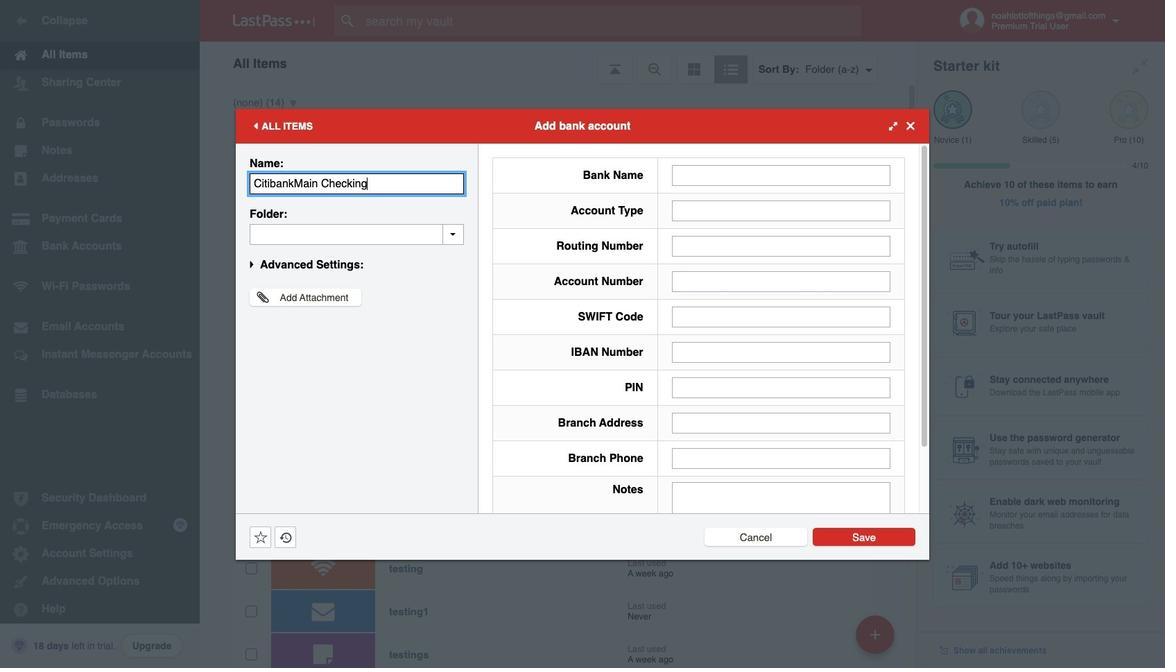 Task type: locate. For each thing, give the bounding box(es) containing it.
None text field
[[250, 173, 464, 194], [250, 224, 464, 245], [672, 306, 891, 327], [672, 342, 891, 362], [672, 377, 891, 398], [672, 412, 891, 433], [672, 448, 891, 469], [672, 482, 891, 568], [250, 173, 464, 194], [250, 224, 464, 245], [672, 306, 891, 327], [672, 342, 891, 362], [672, 377, 891, 398], [672, 412, 891, 433], [672, 448, 891, 469], [672, 482, 891, 568]]

dialog
[[236, 109, 930, 577]]

new item navigation
[[851, 611, 903, 668]]

Search search field
[[334, 6, 889, 36]]

new item image
[[871, 630, 880, 639]]

None text field
[[672, 165, 891, 186], [672, 200, 891, 221], [672, 236, 891, 256], [672, 271, 891, 292], [672, 165, 891, 186], [672, 200, 891, 221], [672, 236, 891, 256], [672, 271, 891, 292]]



Task type: vqa. For each thing, say whether or not it's contained in the screenshot.
CARET RIGHT image
no



Task type: describe. For each thing, give the bounding box(es) containing it.
main navigation navigation
[[0, 0, 200, 668]]

lastpass image
[[233, 15, 315, 27]]

vault options navigation
[[200, 42, 917, 83]]

search my vault text field
[[334, 6, 889, 36]]



